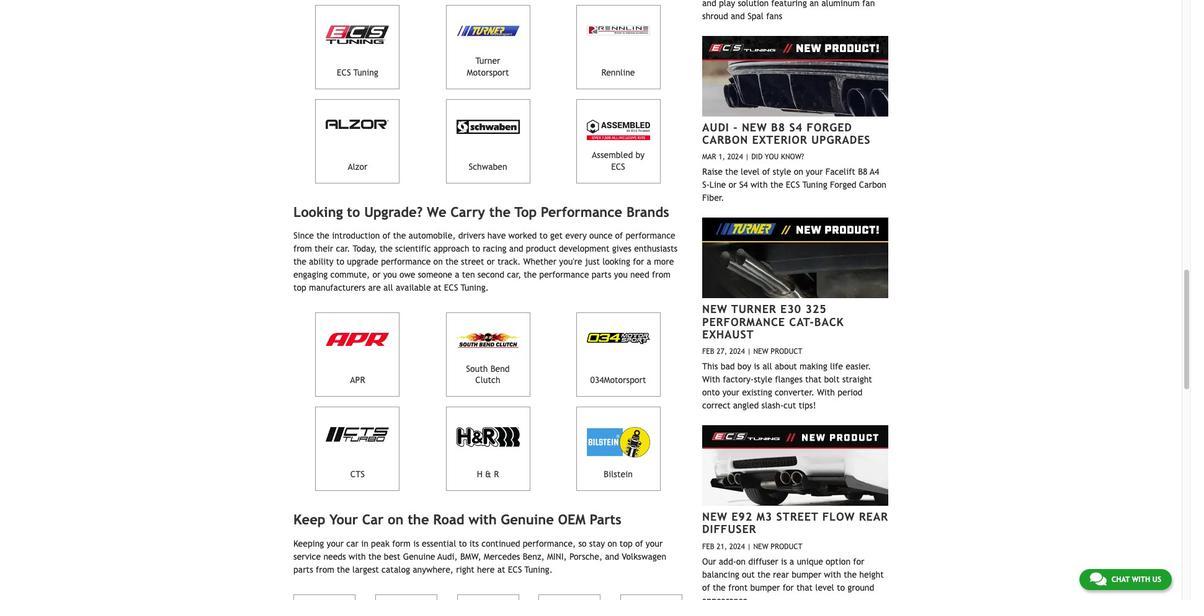 Task type: locate. For each thing, give the bounding box(es) containing it.
2024 inside "feb 27, 2024 | new product this bad boy is all about making life easier. with factory-style flanges that bolt straight onto your existing converter. with period correct angled slash-cut tips!"
[[730, 348, 745, 356]]

your inside mar 1, 2024 | did you know? raise the level of style on your facelift b8 a4 s-line or s4 with the ecs tuning forged carbon fiber.
[[806, 167, 823, 177]]

034motorsport
[[591, 376, 646, 386]]

introduction
[[332, 231, 380, 241]]

rear
[[859, 511, 889, 524]]

0 horizontal spatial s4
[[740, 180, 748, 190]]

that down unique on the bottom of page
[[797, 583, 813, 593]]

1 vertical spatial is
[[413, 539, 419, 549]]

0 vertical spatial for
[[633, 257, 645, 267]]

carry
[[451, 204, 485, 220]]

mar
[[703, 153, 717, 162]]

1 vertical spatial and
[[605, 552, 619, 562]]

0 horizontal spatial is
[[413, 539, 419, 549]]

to up street
[[472, 244, 480, 254]]

style down you
[[773, 167, 792, 177]]

new left e92
[[703, 511, 728, 524]]

turner up motorsport at the left top of the page
[[476, 56, 501, 66]]

your left facelift on the right top of page
[[806, 167, 823, 177]]

the up form
[[408, 512, 429, 528]]

bilstein
[[604, 470, 633, 480]]

track.
[[498, 257, 521, 267]]

on right "stay"
[[608, 539, 617, 549]]

2 horizontal spatial is
[[781, 557, 787, 567]]

forged down facelift on the right top of page
[[830, 180, 857, 190]]

0 horizontal spatial performance
[[381, 257, 431, 267]]

period
[[838, 388, 863, 398]]

level down did
[[741, 167, 760, 177]]

benz,
[[523, 552, 545, 562]]

keeping
[[294, 539, 324, 549]]

top down engaging
[[294, 283, 307, 293]]

1 vertical spatial a
[[455, 270, 460, 280]]

chat with us
[[1112, 576, 1162, 585]]

1 vertical spatial s4
[[740, 180, 748, 190]]

its
[[470, 539, 479, 549]]

from inside keeping your car in peak form is essential to its continued performance, so stay on top of your service needs with the best genuine audi, bmw, mercedes benz, mini, porsche, and volkswagen parts from the largest catalog anywhere, right here at ecs tuning.
[[316, 565, 334, 575]]

clutch
[[476, 376, 501, 386]]

bumper down unique on the bottom of page
[[792, 570, 822, 580]]

gives
[[612, 244, 632, 254]]

s4 right line
[[740, 180, 748, 190]]

1 horizontal spatial parts
[[592, 270, 612, 280]]

audi - new b8 s4 forged carbon exterior upgrades
[[703, 121, 871, 146]]

that inside "feb 27, 2024 | new product this bad boy is all about making life easier. with factory-style flanges that bolt straight onto your existing converter. with period correct angled slash-cut tips!"
[[806, 375, 822, 385]]

to up introduction at left
[[347, 204, 360, 220]]

1 horizontal spatial carbon
[[860, 180, 887, 190]]

you left owe
[[383, 270, 397, 280]]

0 horizontal spatial carbon
[[703, 133, 749, 146]]

whether
[[524, 257, 557, 267]]

1 vertical spatial 2024
[[730, 348, 745, 356]]

or up second
[[487, 257, 495, 267]]

for up need
[[633, 257, 645, 267]]

tuning. down benz,
[[525, 565, 553, 575]]

1 vertical spatial all
[[763, 362, 773, 372]]

or up are
[[373, 270, 381, 280]]

2 feb from the top
[[703, 543, 715, 551]]

to
[[347, 204, 360, 220], [540, 231, 548, 241], [472, 244, 480, 254], [336, 257, 345, 267], [459, 539, 467, 549], [837, 583, 845, 593]]

flanges
[[775, 375, 803, 385]]

on up out
[[737, 557, 746, 567]]

anywhere,
[[413, 565, 454, 575]]

you down the 'looking'
[[614, 270, 628, 280]]

0 vertical spatial carbon
[[703, 133, 749, 146]]

0 vertical spatial performance
[[541, 204, 623, 220]]

automobile,
[[409, 231, 456, 241]]

1 vertical spatial style
[[754, 375, 773, 385]]

of up volkswagen at the right
[[636, 539, 643, 549]]

carbon inside mar 1, 2024 | did you know? raise the level of style on your facelift b8 a4 s-line or s4 with the ecs tuning forged carbon fiber.
[[860, 180, 887, 190]]

forged
[[807, 121, 853, 134], [830, 180, 857, 190]]

onto
[[703, 388, 720, 398]]

with up the its
[[469, 512, 497, 528]]

performance down "you're"
[[540, 270, 589, 280]]

with down car
[[349, 552, 366, 562]]

on
[[794, 167, 804, 177], [434, 257, 443, 267], [388, 512, 404, 528], [608, 539, 617, 549], [737, 557, 746, 567]]

1 horizontal spatial bumper
[[792, 570, 822, 580]]

bumper down the rear
[[751, 583, 780, 593]]

2024 right 1,
[[728, 153, 743, 162]]

service
[[294, 552, 321, 562]]

the down you
[[771, 180, 784, 190]]

fiber.
[[703, 193, 725, 203]]

that inside the feb 21, 2024 | new product our add-on diffuser is a unique option for balancing out the rear bumper with the height of the front bumper for that level to ground appearance.
[[797, 583, 813, 593]]

exterior
[[753, 133, 808, 146]]

new inside the feb 21, 2024 | new product our add-on diffuser is a unique option for balancing out the rear bumper with the height of the front bumper for that level to ground appearance.
[[754, 543, 769, 551]]

of inside keeping your car in peak form is essential to its continued performance, so stay on top of your service needs with the best genuine audi, bmw, mercedes benz, mini, porsche, and volkswagen parts from the largest catalog anywhere, right here at ecs tuning.
[[636, 539, 643, 549]]

2 horizontal spatial performance
[[626, 231, 676, 241]]

for down the rear
[[783, 583, 794, 593]]

0 horizontal spatial genuine
[[403, 552, 435, 562]]

ecs tuning link
[[316, 5, 400, 89]]

apr
[[350, 376, 365, 386]]

2 vertical spatial 2024
[[730, 543, 745, 551]]

0 vertical spatial all
[[384, 283, 393, 293]]

best
[[384, 552, 401, 562]]

appearance.
[[703, 596, 751, 601]]

all right are
[[384, 283, 393, 293]]

a4
[[870, 167, 880, 177]]

of down upgrade?
[[383, 231, 391, 241]]

0 vertical spatial that
[[806, 375, 822, 385]]

the
[[726, 167, 739, 177], [771, 180, 784, 190], [490, 204, 511, 220], [317, 231, 330, 241], [393, 231, 406, 241], [380, 244, 393, 254], [294, 257, 307, 267], [446, 257, 459, 267], [524, 270, 537, 280], [408, 512, 429, 528], [369, 552, 382, 562], [337, 565, 350, 575], [758, 570, 771, 580], [844, 570, 857, 580], [713, 583, 726, 593]]

tuning inside the ecs tuning link
[[354, 67, 379, 77]]

need
[[631, 270, 650, 280]]

0 horizontal spatial and
[[509, 244, 524, 254]]

keep your car on the road with genuine oem parts
[[294, 512, 622, 528]]

the down approach
[[446, 257, 459, 267]]

feb 27, 2024 | new product this bad boy is all about making life easier. with factory-style flanges that bolt straight onto your existing converter. with period correct angled slash-cut tips!
[[703, 348, 873, 411]]

cat-
[[790, 316, 815, 329]]

1 horizontal spatial b8
[[858, 167, 868, 177]]

at down mercedes
[[498, 565, 506, 575]]

turner inside new turner e30 325 performance cat-back exhaust
[[732, 303, 777, 316]]

genuine up performance,
[[501, 512, 554, 528]]

0 vertical spatial parts
[[592, 270, 612, 280]]

turner motorsport
[[467, 56, 509, 77]]

| inside mar 1, 2024 | did you know? raise the level of style on your facelift b8 a4 s-line or s4 with the ecs tuning forged carbon fiber.
[[746, 153, 750, 162]]

out
[[742, 570, 755, 580]]

car
[[347, 539, 359, 549]]

a left unique on the bottom of page
[[790, 557, 795, 567]]

2 horizontal spatial or
[[729, 180, 737, 190]]

turner inside 'turner motorsport'
[[476, 56, 501, 66]]

2 horizontal spatial a
[[790, 557, 795, 567]]

1 vertical spatial |
[[748, 348, 752, 356]]

new turner e30 325 performance cat-back exhaust image
[[703, 218, 889, 299]]

1 vertical spatial with
[[817, 388, 835, 398]]

1 vertical spatial from
[[652, 270, 671, 280]]

0 vertical spatial top
[[294, 283, 307, 293]]

from down since at top left
[[294, 244, 312, 254]]

did
[[752, 153, 763, 162]]

carbon down a4
[[860, 180, 887, 190]]

0 vertical spatial with
[[703, 375, 721, 385]]

1 horizontal spatial top
[[620, 539, 633, 549]]

0 vertical spatial and
[[509, 244, 524, 254]]

in
[[361, 539, 369, 549]]

1 horizontal spatial for
[[783, 583, 794, 593]]

tuning.
[[461, 283, 489, 293], [525, 565, 553, 575]]

performance up every
[[541, 204, 623, 220]]

2 vertical spatial a
[[790, 557, 795, 567]]

2 vertical spatial or
[[373, 270, 381, 280]]

0 horizontal spatial level
[[741, 167, 760, 177]]

assembled by ecs
[[592, 150, 645, 172]]

tuning. inside since the introduction of the automobile, drivers have worked to get every ounce of performance from their car. today, the scientific approach to racing and product development gives enthusiasts the ability to upgrade performance on the street or track.  whether you're just looking for a more engaging commute, or you owe someone a ten second car, the performance parts you need from top manufacturers are all available at ecs tuning.
[[461, 283, 489, 293]]

s4 up know?
[[790, 121, 803, 134]]

parts down service
[[294, 565, 313, 575]]

1 vertical spatial carbon
[[860, 180, 887, 190]]

style up the existing
[[754, 375, 773, 385]]

to left ground
[[837, 583, 845, 593]]

1 product from the top
[[771, 348, 803, 356]]

2 product from the top
[[771, 543, 803, 551]]

0 horizontal spatial parts
[[294, 565, 313, 575]]

at inside since the introduction of the automobile, drivers have worked to get every ounce of performance from their car. today, the scientific approach to racing and product development gives enthusiasts the ability to upgrade performance on the street or track.  whether you're just looking for a more engaging commute, or you owe someone a ten second car, the performance parts you need from top manufacturers are all available at ecs tuning.
[[434, 283, 442, 293]]

cts link
[[316, 407, 400, 492]]

ecs inside since the introduction of the automobile, drivers have worked to get every ounce of performance from their car. today, the scientific approach to racing and product development gives enthusiasts the ability to upgrade performance on the street or track.  whether you're just looking for a more engaging commute, or you owe someone a ten second car, the performance parts you need from top manufacturers are all available at ecs tuning.
[[444, 283, 458, 293]]

feb inside the feb 21, 2024 | new product our add-on diffuser is a unique option for balancing out the rear bumper with the height of the front bumper for that level to ground appearance.
[[703, 543, 715, 551]]

performance up enthusiasts at right
[[626, 231, 676, 241]]

converter.
[[775, 388, 815, 398]]

just
[[585, 257, 600, 267]]

from
[[294, 244, 312, 254], [652, 270, 671, 280], [316, 565, 334, 575]]

a down enthusiasts at right
[[647, 257, 652, 267]]

we
[[427, 204, 447, 220]]

0 vertical spatial tuning.
[[461, 283, 489, 293]]

with left us
[[1133, 576, 1151, 585]]

| up boy
[[748, 348, 752, 356]]

0 vertical spatial b8
[[772, 121, 786, 134]]

mar 1, 2024 | did you know? raise the level of style on your facelift b8 a4 s-line or s4 with the ecs tuning forged carbon fiber.
[[703, 153, 887, 203]]

carbon
[[703, 133, 749, 146], [860, 180, 887, 190]]

| up diffuser
[[748, 543, 752, 551]]

your down factory-
[[723, 388, 740, 398]]

feb inside "feb 27, 2024 | new product this bad boy is all about making life easier. with factory-style flanges that bolt straight onto your existing converter. with period correct angled slash-cut tips!"
[[703, 348, 715, 356]]

with inside the feb 21, 2024 | new product our add-on diffuser is a unique option for balancing out the rear bumper with the height of the front bumper for that level to ground appearance.
[[824, 570, 842, 580]]

| inside "feb 27, 2024 | new product this bad boy is all about making life easier. with factory-style flanges that bolt straight onto your existing converter. with period correct angled slash-cut tips!"
[[748, 348, 752, 356]]

2 horizontal spatial from
[[652, 270, 671, 280]]

performance up owe
[[381, 257, 431, 267]]

new
[[742, 121, 768, 134], [703, 303, 728, 316], [754, 348, 769, 356], [703, 511, 728, 524], [754, 543, 769, 551]]

for up height
[[854, 557, 865, 567]]

keep
[[294, 512, 326, 528]]

top inside keeping your car in peak form is essential to its continued performance, so stay on top of your service needs with the best genuine audi, bmw, mercedes benz, mini, porsche, and volkswagen parts from the largest catalog anywhere, right here at ecs tuning.
[[620, 539, 633, 549]]

0 vertical spatial or
[[729, 180, 737, 190]]

0 horizontal spatial tuning.
[[461, 283, 489, 293]]

and inside keeping your car in peak form is essential to its continued performance, so stay on top of your service needs with the best genuine audi, bmw, mercedes benz, mini, porsche, and volkswagen parts from the largest catalog anywhere, right here at ecs tuning.
[[605, 552, 619, 562]]

new inside new e92 m3 street flow rear diffuser
[[703, 511, 728, 524]]

| left did
[[746, 153, 750, 162]]

on up someone
[[434, 257, 443, 267]]

the up line
[[726, 167, 739, 177]]

tuning inside mar 1, 2024 | did you know? raise the level of style on your facelift b8 a4 s-line or s4 with the ecs tuning forged carbon fiber.
[[803, 180, 828, 190]]

level inside mar 1, 2024 | did you know? raise the level of style on your facelift b8 a4 s-line or s4 with the ecs tuning forged carbon fiber.
[[741, 167, 760, 177]]

1 horizontal spatial tuning
[[803, 180, 828, 190]]

0 vertical spatial turner
[[476, 56, 501, 66]]

0 vertical spatial genuine
[[501, 512, 554, 528]]

to inside the feb 21, 2024 | new product our add-on diffuser is a unique option for balancing out the rear bumper with the height of the front bumper for that level to ground appearance.
[[837, 583, 845, 593]]

the up have
[[490, 204, 511, 220]]

1 vertical spatial tuning.
[[525, 565, 553, 575]]

2024 for exterior
[[728, 153, 743, 162]]

b8 left a4
[[858, 167, 868, 177]]

2024 right 21,
[[730, 543, 745, 551]]

a left ten
[[455, 270, 460, 280]]

forged up facelift on the right top of page
[[807, 121, 853, 134]]

0 vertical spatial from
[[294, 244, 312, 254]]

1 vertical spatial bumper
[[751, 583, 780, 593]]

street
[[461, 257, 484, 267]]

to left the its
[[459, 539, 467, 549]]

form
[[392, 539, 411, 549]]

2024 for exhaust
[[730, 348, 745, 356]]

that down making
[[806, 375, 822, 385]]

is inside keeping your car in peak form is essential to its continued performance, so stay on top of your service needs with the best genuine audi, bmw, mercedes benz, mini, porsche, and volkswagen parts from the largest catalog anywhere, right here at ecs tuning.
[[413, 539, 419, 549]]

0 horizontal spatial top
[[294, 283, 307, 293]]

0 vertical spatial style
[[773, 167, 792, 177]]

new down new turner e30 325 performance cat-back exhaust
[[754, 348, 769, 356]]

is right form
[[413, 539, 419, 549]]

is inside the feb 21, 2024 | new product our add-on diffuser is a unique option for balancing out the rear bumper with the height of the front bumper for that level to ground appearance.
[[781, 557, 787, 567]]

since the introduction of the automobile, drivers have worked to get every ounce of performance from their car. today, the scientific approach to racing and product development gives enthusiasts the ability to upgrade performance on the street or track.  whether you're just looking for a more engaging commute, or you owe someone a ten second car, the performance parts you need from top manufacturers are all available at ecs tuning.
[[294, 231, 678, 293]]

mini,
[[547, 552, 567, 562]]

facelift
[[826, 167, 856, 177]]

forged inside mar 1, 2024 | did you know? raise the level of style on your facelift b8 a4 s-line or s4 with the ecs tuning forged carbon fiber.
[[830, 180, 857, 190]]

1 horizontal spatial performance
[[703, 316, 786, 329]]

on inside mar 1, 2024 | did you know? raise the level of style on your facelift b8 a4 s-line or s4 with the ecs tuning forged carbon fiber.
[[794, 167, 804, 177]]

1 horizontal spatial s4
[[790, 121, 803, 134]]

looking
[[603, 257, 631, 267]]

1 vertical spatial level
[[816, 583, 835, 593]]

0 horizontal spatial bumper
[[751, 583, 780, 593]]

slash-
[[762, 401, 784, 411]]

on down know?
[[794, 167, 804, 177]]

with down did
[[751, 180, 768, 190]]

1 vertical spatial tuning
[[803, 180, 828, 190]]

new right '-'
[[742, 121, 768, 134]]

at down someone
[[434, 283, 442, 293]]

0 horizontal spatial for
[[633, 257, 645, 267]]

of down you
[[763, 167, 771, 177]]

2 vertical spatial is
[[781, 557, 787, 567]]

1 horizontal spatial is
[[754, 362, 760, 372]]

looking
[[294, 204, 343, 220]]

car.
[[336, 244, 350, 254]]

ecs inside mar 1, 2024 | did you know? raise the level of style on your facelift b8 a4 s-line or s4 with the ecs tuning forged carbon fiber.
[[786, 180, 800, 190]]

or
[[729, 180, 737, 190], [487, 257, 495, 267], [373, 270, 381, 280]]

1 feb from the top
[[703, 348, 715, 356]]

correct
[[703, 401, 731, 411]]

all inside since the introduction of the automobile, drivers have worked to get every ounce of performance from their car. today, the scientific approach to racing and product development gives enthusiasts the ability to upgrade performance on the street or track.  whether you're just looking for a more engaging commute, or you owe someone a ten second car, the performance parts you need from top manufacturers are all available at ecs tuning.
[[384, 283, 393, 293]]

1 vertical spatial b8
[[858, 167, 868, 177]]

available
[[396, 283, 431, 293]]

level down option
[[816, 583, 835, 593]]

1 vertical spatial genuine
[[403, 552, 435, 562]]

b8 inside mar 1, 2024 | did you know? raise the level of style on your facelift b8 a4 s-line or s4 with the ecs tuning forged carbon fiber.
[[858, 167, 868, 177]]

0 vertical spatial 2024
[[728, 153, 743, 162]]

bad
[[721, 362, 735, 372]]

all left about
[[763, 362, 773, 372]]

0 vertical spatial performance
[[626, 231, 676, 241]]

0 vertical spatial product
[[771, 348, 803, 356]]

1 horizontal spatial you
[[614, 270, 628, 280]]

is up the rear
[[781, 557, 787, 567]]

and
[[509, 244, 524, 254], [605, 552, 619, 562]]

and down "stay"
[[605, 552, 619, 562]]

unique
[[797, 557, 824, 567]]

parts down just
[[592, 270, 612, 280]]

2 vertical spatial performance
[[540, 270, 589, 280]]

feb left 21,
[[703, 543, 715, 551]]

1 vertical spatial performance
[[703, 316, 786, 329]]

1 vertical spatial parts
[[294, 565, 313, 575]]

from down needs at left
[[316, 565, 334, 575]]

continued
[[482, 539, 521, 549]]

and down the "worked"
[[509, 244, 524, 254]]

product for e30
[[771, 348, 803, 356]]

bolt
[[825, 375, 840, 385]]

performance,
[[523, 539, 576, 549]]

0 vertical spatial level
[[741, 167, 760, 177]]

s4 inside mar 1, 2024 | did you know? raise the level of style on your facelift b8 a4 s-line or s4 with the ecs tuning forged carbon fiber.
[[740, 180, 748, 190]]

0 horizontal spatial b8
[[772, 121, 786, 134]]

turner
[[476, 56, 501, 66], [732, 303, 777, 316]]

of inside the feb 21, 2024 | new product our add-on diffuser is a unique option for balancing out the rear bumper with the height of the front bumper for that level to ground appearance.
[[703, 583, 710, 593]]

0 vertical spatial forged
[[807, 121, 853, 134]]

product inside the feb 21, 2024 | new product our add-on diffuser is a unique option for balancing out the rear bumper with the height of the front bumper for that level to ground appearance.
[[771, 543, 803, 551]]

1 vertical spatial top
[[620, 539, 633, 549]]

or right line
[[729, 180, 737, 190]]

tuning. inside keeping your car in peak form is essential to its continued performance, so stay on top of your service needs with the best genuine audi, bmw, mercedes benz, mini, porsche, and volkswagen parts from the largest catalog anywhere, right here at ecs tuning.
[[525, 565, 553, 575]]

1 vertical spatial feb
[[703, 543, 715, 551]]

0 horizontal spatial tuning
[[354, 67, 379, 77]]

27,
[[717, 348, 728, 356]]

1 horizontal spatial tuning.
[[525, 565, 553, 575]]

angled
[[733, 401, 759, 411]]

product inside "feb 27, 2024 | new product this bad boy is all about making life easier. with factory-style flanges that bolt straight onto your existing converter. with period correct angled slash-cut tips!"
[[771, 348, 803, 356]]

upgrades
[[812, 133, 871, 146]]

0 horizontal spatial you
[[383, 270, 397, 280]]

0 horizontal spatial with
[[703, 375, 721, 385]]

performance inside new turner e30 325 performance cat-back exhaust
[[703, 316, 786, 329]]

parts inside since the introduction of the automobile, drivers have worked to get every ounce of performance from their car. today, the scientific approach to racing and product development gives enthusiasts the ability to upgrade performance on the street or track.  whether you're just looking for a more engaging commute, or you owe someone a ten second car, the performance parts you need from top manufacturers are all available at ecs tuning.
[[592, 270, 612, 280]]

bumper
[[792, 570, 822, 580], [751, 583, 780, 593]]

feb left 27,
[[703, 348, 715, 356]]

genuine up anywhere,
[[403, 552, 435, 562]]

0 vertical spatial is
[[754, 362, 760, 372]]

the up ground
[[844, 570, 857, 580]]

0 vertical spatial bumper
[[792, 570, 822, 580]]

1 vertical spatial that
[[797, 583, 813, 593]]

new turner e30 325 performance cat-back exhaust
[[703, 303, 845, 341]]

2 vertical spatial |
[[748, 543, 752, 551]]

us
[[1153, 576, 1162, 585]]

performance up 27,
[[703, 316, 786, 329]]

0 vertical spatial tuning
[[354, 67, 379, 77]]

on inside keeping your car in peak form is essential to its continued performance, so stay on top of your service needs with the best genuine audi, bmw, mercedes benz, mini, porsche, and volkswagen parts from the largest catalog anywhere, right here at ecs tuning.
[[608, 539, 617, 549]]

carbon inside audi - new b8 s4 forged carbon exterior upgrades
[[703, 133, 749, 146]]

0 vertical spatial feb
[[703, 348, 715, 356]]

2024 inside mar 1, 2024 | did you know? raise the level of style on your facelift b8 a4 s-line or s4 with the ecs tuning forged carbon fiber.
[[728, 153, 743, 162]]

on inside since the introduction of the automobile, drivers have worked to get every ounce of performance from their car. today, the scientific approach to racing and product development gives enthusiasts the ability to upgrade performance on the street or track.  whether you're just looking for a more engaging commute, or you owe someone a ten second car, the performance parts you need from top manufacturers are all available at ecs tuning.
[[434, 257, 443, 267]]

0 horizontal spatial from
[[294, 244, 312, 254]]

2024 inside the feb 21, 2024 | new product our add-on diffuser is a unique option for balancing out the rear bumper with the height of the front bumper for that level to ground appearance.
[[730, 543, 745, 551]]

from down the more
[[652, 270, 671, 280]]

carbon up 1,
[[703, 133, 749, 146]]

2024 right 27,
[[730, 348, 745, 356]]

0 horizontal spatial at
[[434, 283, 442, 293]]

worked
[[509, 231, 537, 241]]

0 horizontal spatial a
[[455, 270, 460, 280]]

1 horizontal spatial all
[[763, 362, 773, 372]]

new up exhaust
[[703, 303, 728, 316]]

product up about
[[771, 348, 803, 356]]

with down bolt
[[817, 388, 835, 398]]

1 horizontal spatial or
[[487, 257, 495, 267]]

1 vertical spatial turner
[[732, 303, 777, 316]]

oem
[[558, 512, 586, 528]]

product down new e92 m3 street flow rear diffuser link
[[771, 543, 803, 551]]

or inside mar 1, 2024 | did you know? raise the level of style on your facelift b8 a4 s-line or s4 with the ecs tuning forged carbon fiber.
[[729, 180, 737, 190]]

2024
[[728, 153, 743, 162], [730, 348, 745, 356], [730, 543, 745, 551]]



Task type: describe. For each thing, give the bounding box(es) containing it.
upgrade
[[347, 257, 379, 267]]

level inside the feb 21, 2024 | new product our add-on diffuser is a unique option for balancing out the rear bumper with the height of the front bumper for that level to ground appearance.
[[816, 583, 835, 593]]

the down peak
[[369, 552, 382, 562]]

the down needs at left
[[337, 565, 350, 575]]

largest
[[353, 565, 379, 575]]

feb for new turner e30 325 performance cat-back exhaust
[[703, 348, 715, 356]]

tips!
[[799, 401, 817, 411]]

comments image
[[1090, 572, 1107, 587]]

1 you from the left
[[383, 270, 397, 280]]

drivers
[[459, 231, 485, 241]]

| for exterior
[[746, 153, 750, 162]]

to inside keeping your car in peak form is essential to its continued performance, so stay on top of your service needs with the best genuine audi, bmw, mercedes benz, mini, porsche, and volkswagen parts from the largest catalog anywhere, right here at ecs tuning.
[[459, 539, 467, 549]]

road
[[433, 512, 465, 528]]

ecs inside assembled by ecs
[[612, 162, 626, 172]]

turner motorsport link
[[446, 5, 530, 89]]

top inside since the introduction of the automobile, drivers have worked to get every ounce of performance from their car. today, the scientific approach to racing and product development gives enthusiasts the ability to upgrade performance on the street or track.  whether you're just looking for a more engaging commute, or you owe someone a ten second car, the performance parts you need from top manufacturers are all available at ecs tuning.
[[294, 283, 307, 293]]

your inside "feb 27, 2024 | new product this bad boy is all about making life easier. with factory-style flanges that bolt straight onto your existing converter. with period correct angled slash-cut tips!"
[[723, 388, 740, 398]]

1,
[[719, 153, 726, 162]]

since
[[294, 231, 314, 241]]

forged inside audi - new b8 s4 forged carbon exterior upgrades
[[807, 121, 853, 134]]

volkswagen
[[622, 552, 667, 562]]

the up appearance.
[[713, 583, 726, 593]]

on inside the feb 21, 2024 | new product our add-on diffuser is a unique option for balancing out the rear bumper with the height of the front bumper for that level to ground appearance.
[[737, 557, 746, 567]]

ability
[[309, 257, 334, 267]]

1 vertical spatial or
[[487, 257, 495, 267]]

b8 inside audi - new b8 s4 forged carbon exterior upgrades
[[772, 121, 786, 134]]

assembled
[[592, 150, 633, 160]]

all inside "feb 27, 2024 | new product this bad boy is all about making life easier. with factory-style flanges that bolt straight onto your existing converter. with period correct angled slash-cut tips!"
[[763, 362, 773, 372]]

1 horizontal spatial genuine
[[501, 512, 554, 528]]

the up their
[[317, 231, 330, 241]]

schwaben
[[469, 162, 507, 172]]

approach
[[434, 244, 470, 254]]

owe
[[400, 270, 416, 280]]

with inside mar 1, 2024 | did you know? raise the level of style on your facelift b8 a4 s-line or s4 with the ecs tuning forged carbon fiber.
[[751, 180, 768, 190]]

add-
[[719, 557, 737, 567]]

balancing
[[703, 570, 740, 580]]

h & r
[[477, 470, 499, 480]]

0 horizontal spatial or
[[373, 270, 381, 280]]

right
[[456, 565, 475, 575]]

2 you from the left
[[614, 270, 628, 280]]

ecs inside keeping your car in peak form is essential to its continued performance, so stay on top of your service needs with the best genuine audi, bmw, mercedes benz, mini, porsche, and volkswagen parts from the largest catalog anywhere, right here at ecs tuning.
[[508, 565, 522, 575]]

someone
[[418, 270, 452, 280]]

style inside mar 1, 2024 | did you know? raise the level of style on your facelift b8 a4 s-line or s4 with the ecs tuning forged carbon fiber.
[[773, 167, 792, 177]]

cut
[[784, 401, 796, 411]]

racing
[[483, 244, 507, 254]]

the right car,
[[524, 270, 537, 280]]

1 horizontal spatial performance
[[540, 270, 589, 280]]

audi - new b8 s4 forged carbon exterior upgrades image
[[703, 36, 889, 117]]

to down car.
[[336, 257, 345, 267]]

so
[[579, 539, 587, 549]]

is inside "feb 27, 2024 | new product this bad boy is all about making life easier. with factory-style flanges that bolt straight onto your existing converter. with period correct angled slash-cut tips!"
[[754, 362, 760, 372]]

and inside since the introduction of the automobile, drivers have worked to get every ounce of performance from their car. today, the scientific approach to racing and product development gives enthusiasts the ability to upgrade performance on the street or track.  whether you're just looking for a more engaging commute, or you owe someone a ten second car, the performance parts you need from top manufacturers are all available at ecs tuning.
[[509, 244, 524, 254]]

style inside "feb 27, 2024 | new product this bad boy is all about making life easier. with factory-style flanges that bolt straight onto your existing converter. with period correct angled slash-cut tips!"
[[754, 375, 773, 385]]

your
[[330, 512, 358, 528]]

you're
[[559, 257, 583, 267]]

| for exhaust
[[748, 348, 752, 356]]

bend
[[491, 364, 510, 374]]

new inside new turner e30 325 performance cat-back exhaust
[[703, 303, 728, 316]]

south bend clutch
[[466, 364, 510, 386]]

with inside keeping your car in peak form is essential to its continued performance, so stay on top of your service needs with the best genuine audi, bmw, mercedes benz, mini, porsche, and volkswagen parts from the largest catalog anywhere, right here at ecs tuning.
[[349, 552, 366, 562]]

alzor link
[[316, 99, 400, 183]]

have
[[488, 231, 506, 241]]

new e92 m3 street flow rear diffuser link
[[703, 511, 889, 536]]

new inside "feb 27, 2024 | new product this bad boy is all about making life easier. with factory-style flanges that bolt straight onto your existing converter. with period correct angled slash-cut tips!"
[[754, 348, 769, 356]]

feb for new e92 m3 street flow rear diffuser
[[703, 543, 715, 551]]

for inside since the introduction of the automobile, drivers have worked to get every ounce of performance from their car. today, the scientific approach to racing and product development gives enthusiasts the ability to upgrade performance on the street or track.  whether you're just looking for a more engaging commute, or you owe someone a ten second car, the performance parts you need from top manufacturers are all available at ecs tuning.
[[633, 257, 645, 267]]

the down diffuser
[[758, 570, 771, 580]]

this
[[703, 362, 718, 372]]

h
[[477, 470, 483, 480]]

new inside audi - new b8 s4 forged carbon exterior upgrades
[[742, 121, 768, 134]]

-
[[734, 121, 738, 134]]

catalog
[[382, 565, 410, 575]]

on right car
[[388, 512, 404, 528]]

manufacturers
[[309, 283, 366, 293]]

peak
[[371, 539, 390, 549]]

a inside the feb 21, 2024 | new product our add-on diffuser is a unique option for balancing out the rear bumper with the height of the front bumper for that level to ground appearance.
[[790, 557, 795, 567]]

factory-
[[723, 375, 754, 385]]

keeping your car in peak form is essential to its continued performance, so stay on top of your service needs with the best genuine audi, bmw, mercedes benz, mini, porsche, and volkswagen parts from the largest catalog anywhere, right here at ecs tuning.
[[294, 539, 667, 575]]

easier.
[[846, 362, 872, 372]]

your up needs at left
[[327, 539, 344, 549]]

the right today,
[[380, 244, 393, 254]]

bmw,
[[460, 552, 481, 562]]

product for m3
[[771, 543, 803, 551]]

1 vertical spatial performance
[[381, 257, 431, 267]]

at inside keeping your car in peak form is essential to its continued performance, so stay on top of your service needs with the best genuine audi, bmw, mercedes benz, mini, porsche, and volkswagen parts from the largest catalog anywhere, right here at ecs tuning.
[[498, 565, 506, 575]]

today,
[[353, 244, 377, 254]]

diffuser
[[749, 557, 779, 567]]

new e92 m3 street flow rear diffuser image
[[703, 426, 889, 506]]

essential
[[422, 539, 456, 549]]

raise
[[703, 167, 723, 177]]

to left get
[[540, 231, 548, 241]]

your up volkswagen at the right
[[646, 539, 663, 549]]

1 vertical spatial for
[[854, 557, 865, 567]]

exhaust
[[703, 328, 754, 341]]

2 vertical spatial for
[[783, 583, 794, 593]]

325
[[806, 303, 827, 316]]

diffuser
[[703, 523, 757, 536]]

ground
[[848, 583, 875, 593]]

are
[[368, 283, 381, 293]]

parts
[[590, 512, 622, 528]]

south bend clutch link
[[446, 313, 530, 397]]

of up the gives
[[615, 231, 623, 241]]

needs
[[324, 552, 346, 562]]

porsche,
[[570, 552, 603, 562]]

genuine inside keeping your car in peak form is essential to its continued performance, so stay on top of your service needs with the best genuine audi, bmw, mercedes benz, mini, porsche, and volkswagen parts from the largest catalog anywhere, right here at ecs tuning.
[[403, 552, 435, 562]]

of inside mar 1, 2024 | did you know? raise the level of style on your facelift b8 a4 s-line or s4 with the ecs tuning forged carbon fiber.
[[763, 167, 771, 177]]

motorsport
[[467, 67, 509, 77]]

stay
[[590, 539, 605, 549]]

rear
[[773, 570, 790, 580]]

new e92 m3 street flow rear diffuser
[[703, 511, 889, 536]]

ounce
[[590, 231, 613, 241]]

second
[[478, 270, 505, 280]]

cts
[[351, 470, 365, 480]]

r
[[494, 470, 499, 480]]

assembled by ecs link
[[576, 99, 661, 183]]

parts inside keeping your car in peak form is essential to its continued performance, so stay on top of your service needs with the best genuine audi, bmw, mercedes benz, mini, porsche, and volkswagen parts from the largest catalog anywhere, right here at ecs tuning.
[[294, 565, 313, 575]]

the up engaging
[[294, 257, 307, 267]]

engaging
[[294, 270, 328, 280]]

1 horizontal spatial a
[[647, 257, 652, 267]]

the up scientific
[[393, 231, 406, 241]]

| inside the feb 21, 2024 | new product our add-on diffuser is a unique option for balancing out the rear bumper with the height of the front bumper for that level to ground appearance.
[[748, 543, 752, 551]]

enthusiasts
[[634, 244, 678, 254]]

development
[[559, 244, 610, 254]]

034motorsport link
[[576, 313, 661, 397]]

s4 inside audi - new b8 s4 forged carbon exterior upgrades
[[790, 121, 803, 134]]

ten
[[462, 270, 475, 280]]

front
[[729, 583, 748, 593]]

upgrade?
[[364, 204, 423, 220]]

0 horizontal spatial performance
[[541, 204, 623, 220]]

straight
[[843, 375, 873, 385]]

m3
[[757, 511, 773, 524]]

looking to upgrade? we carry the top performance brands
[[294, 204, 670, 220]]

boy
[[738, 362, 752, 372]]

making
[[800, 362, 828, 372]]

south
[[466, 364, 488, 374]]

e30
[[781, 303, 802, 316]]

alzor
[[348, 162, 368, 172]]

1 horizontal spatial with
[[817, 388, 835, 398]]

apr link
[[316, 313, 400, 397]]



Task type: vqa. For each thing, say whether or not it's contained in the screenshot.
left Performance
yes



